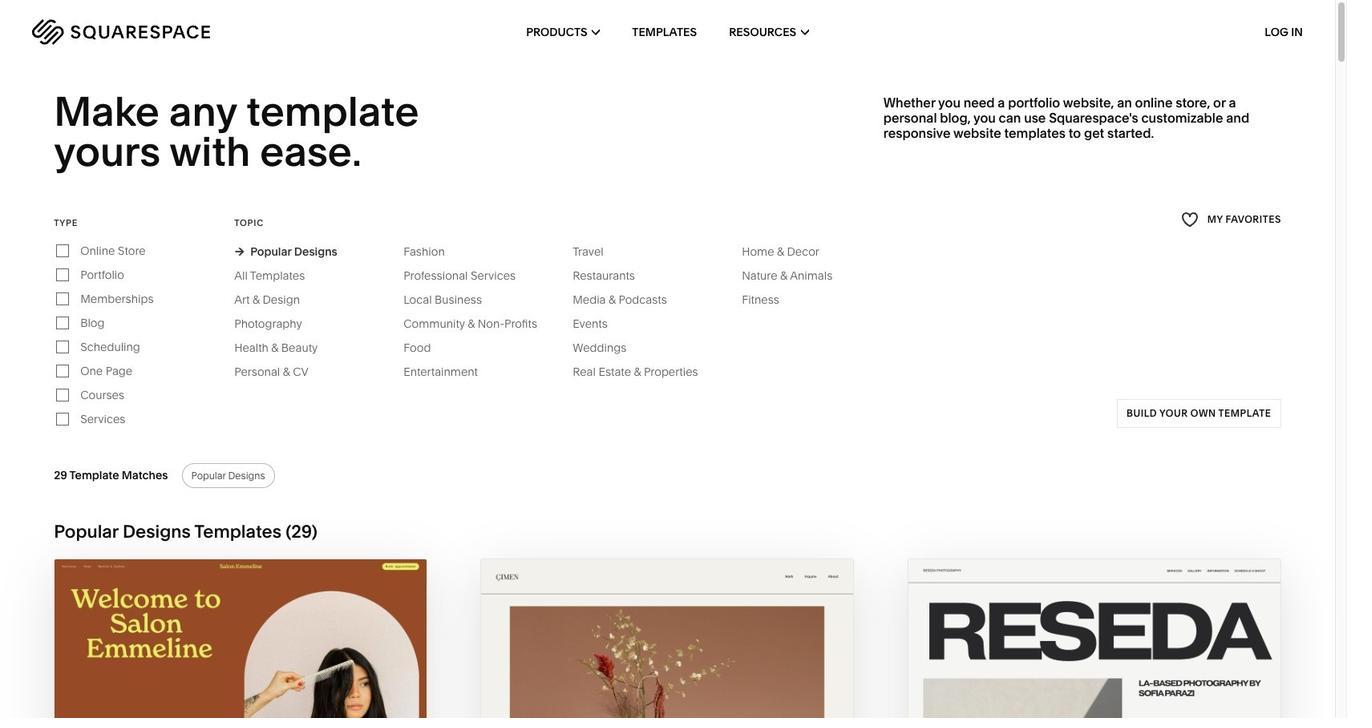 Task type: vqa. For each thing, say whether or not it's contained in the screenshot.
Back
no



Task type: locate. For each thing, give the bounding box(es) containing it.
reseda image
[[908, 560, 1280, 719]]

emmeline image
[[55, 560, 427, 719]]

çimen image
[[481, 560, 854, 719]]



